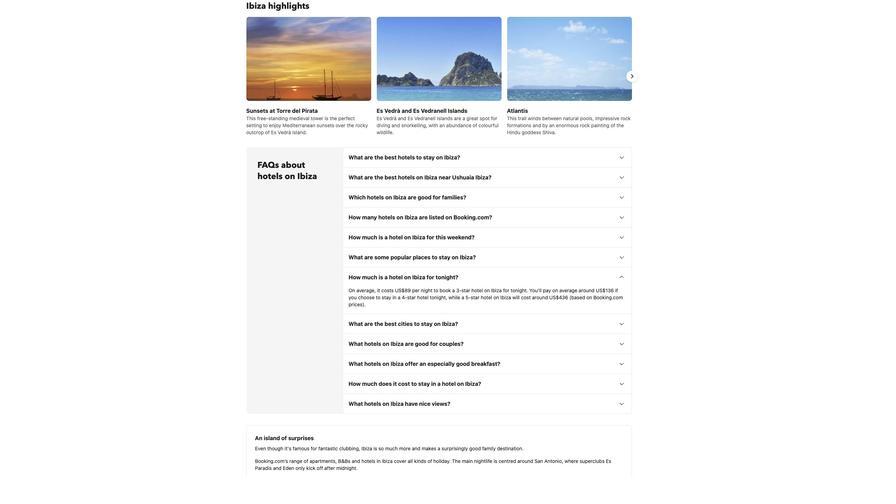 Task type: describe. For each thing, give the bounding box(es) containing it.
near
[[439, 174, 451, 181]]

much for how much is a hotel on ibiza for this weekend?
[[362, 234, 378, 241]]

for left this
[[427, 234, 435, 241]]

hotel right 5-
[[481, 295, 493, 301]]

an island of surprises
[[255, 435, 314, 442]]

a inside es vedrà and es vedranell islands es vedrà and es vedranell islands are a great spot for diving and snorkelling, with an abundance of colourful wildlife.
[[463, 115, 466, 121]]

popular
[[391, 254, 412, 261]]

what hotels on ibiza offer an especially good breakfast? button
[[343, 354, 632, 374]]

great
[[467, 115, 479, 121]]

are down prices).
[[365, 321, 373, 327]]

what are the best hotels on ibiza near ushuaia ibiza?
[[349, 174, 492, 181]]

about
[[281, 160, 305, 171]]

are left "listed"
[[419, 214, 428, 221]]

a inside how much is a hotel on ibiza for this weekend? dropdown button
[[385, 234, 388, 241]]

on up which hotels on ibiza are good for families?
[[417, 174, 423, 181]]

for left "families?"
[[433, 194, 441, 201]]

are inside es vedrà and es vedranell islands es vedrà and es vedranell islands are a great spot for diving and snorkelling, with an abundance of colourful wildlife.
[[454, 115, 462, 121]]

on down which hotels on ibiza are good for families?
[[397, 214, 404, 221]]

choose
[[358, 295, 375, 301]]

hotel down how much is a hotel on ibiza for tonight? dropdown button
[[472, 288, 483, 294]]

only
[[296, 465, 305, 471]]

3-
[[457, 288, 462, 294]]

san
[[535, 458, 544, 464]]

stay for places
[[439, 254, 451, 261]]

goddess
[[522, 129, 542, 135]]

holiday.
[[434, 458, 451, 464]]

stay for cost
[[419, 381, 430, 387]]

0 vertical spatial around
[[579, 288, 595, 294]]

views?
[[432, 401, 451, 407]]

it inside dropdown button
[[393, 381, 397, 387]]

many
[[362, 214, 377, 221]]

midnight.
[[337, 465, 358, 471]]

an inside dropdown button
[[420, 361, 426, 367]]

around inside booking.com's range of apartments, b&bs and hotels in ibiza cover all kinds of holiday. the main nightlife is centred around san antonio, where superclubs es paradis and eden only kick off after midnight.
[[518, 458, 534, 464]]

in inside on average, it costs us$89 per night to book a 3-star hotel on ibiza for tonight. you'll pay on average around us$136 if you choose to stay in a 4-star hotel tonight, while a 5-star hotel on ibiza will cost around us$436 (based on booking.com prices).
[[393, 295, 397, 301]]

for right famous
[[311, 446, 317, 452]]

good inside which hotels on ibiza are good for families? dropdown button
[[418, 194, 432, 201]]

best for what are the best hotels to stay on ibiza?
[[385, 154, 397, 161]]

the up over
[[330, 115, 337, 121]]

pay
[[543, 288, 552, 294]]

(based
[[570, 295, 586, 301]]

a left 3-
[[453, 288, 455, 294]]

us$89
[[395, 288, 411, 294]]

surprises
[[288, 435, 314, 442]]

0 vertical spatial islands
[[448, 108, 468, 114]]

what hotels on ibiza have nice views?
[[349, 401, 451, 407]]

the left cities
[[375, 321, 384, 327]]

have
[[405, 401, 418, 407]]

how for how much is a hotel on ibiza for tonight?
[[349, 274, 361, 281]]

even though it's famous for fantastic clubbing, ibiza is so much more and makes a surprisingly good family destination.
[[255, 446, 524, 452]]

to right cities
[[414, 321, 420, 327]]

sunsets
[[246, 108, 269, 114]]

at
[[270, 108, 275, 114]]

on up couples?
[[434, 321, 441, 327]]

best for what are the best cities to stay on ibiza?
[[385, 321, 397, 327]]

offer
[[405, 361, 419, 367]]

are up offer
[[405, 341, 414, 347]]

superclubs
[[580, 458, 605, 464]]

what for what are the best hotels to stay on ibiza?
[[349, 154, 363, 161]]

ibiza? for what are the best cities to stay on ibiza?
[[442, 321, 458, 327]]

ibiza inside which hotels on ibiza are good for families? dropdown button
[[394, 194, 407, 201]]

average
[[560, 288, 578, 294]]

antonio,
[[545, 458, 564, 464]]

on up does
[[383, 361, 390, 367]]

what for what hotels on ibiza have nice views?
[[349, 401, 363, 407]]

the
[[452, 458, 461, 464]]

this inside atlantis this trail winds between natural pools, impressive rock formations and by an enormous rock painting of the hindu goddess shiva.
[[507, 115, 517, 121]]

a inside how much does it cost to stay in a hotel on ibiza? dropdown button
[[438, 381, 441, 387]]

es vedrà and es vedranell islands es vedrà and es vedranell islands are a great spot for diving and snorkelling, with an abundance of colourful wildlife.
[[377, 108, 499, 135]]

to inside sunsets at torre del pirata this free-standing medieval tower is the perfect setting to enjoy mediterranean sunsets over the rocky outcrop of es vedrà island.
[[263, 122, 268, 128]]

booking.com's range of apartments, b&bs and hotels in ibiza cover all kinds of holiday. the main nightlife is centred around san antonio, where superclubs es paradis and eden only kick off after midnight.
[[255, 458, 612, 471]]

best for what are the best hotels on ibiza near ushuaia ibiza?
[[385, 174, 397, 181]]

medieval
[[289, 115, 310, 121]]

what for what hotels on ibiza offer an especially good breakfast?
[[349, 361, 363, 367]]

a left 4-
[[398, 295, 401, 301]]

of inside atlantis this trail winds between natural pools, impressive rock formations and by an enormous rock painting of the hindu goddess shiva.
[[611, 122, 616, 128]]

0 vertical spatial vedrà
[[385, 108, 401, 114]]

ibiza inside how much is a hotel on ibiza for tonight? dropdown button
[[413, 274, 426, 281]]

stay inside on average, it costs us$89 per night to book a 3-star hotel on ibiza for tonight. you'll pay on average around us$136 if you choose to stay in a 4-star hotel tonight, while a 5-star hotel on ibiza will cost around us$436 (based on booking.com prices).
[[382, 295, 391, 301]]

prices).
[[349, 302, 366, 308]]

how much does it cost to stay in a hotel on ibiza?
[[349, 381, 482, 387]]

couples?
[[440, 341, 464, 347]]

0 vertical spatial vedranell
[[421, 108, 447, 114]]

an inside atlantis this trail winds between natural pools, impressive rock formations and by an enormous rock painting of the hindu goddess shiva.
[[550, 122, 555, 128]]

faqs
[[258, 160, 279, 171]]

on down does
[[383, 401, 390, 407]]

1 vertical spatial around
[[533, 295, 548, 301]]

on up "near"
[[436, 154, 443, 161]]

you
[[349, 295, 357, 301]]

tower
[[311, 115, 324, 121]]

ibiza? inside how much does it cost to stay in a hotel on ibiza? dropdown button
[[466, 381, 482, 387]]

does
[[379, 381, 392, 387]]

of up kick
[[304, 458, 309, 464]]

sunsets at torre del pirata image
[[246, 17, 371, 142]]

what hotels on ibiza are good for couples?
[[349, 341, 464, 347]]

a left 5-
[[462, 295, 465, 301]]

2 horizontal spatial star
[[471, 295, 480, 301]]

on up the us$436 on the bottom of the page
[[553, 288, 558, 294]]

ushuaia
[[453, 174, 475, 181]]

is inside booking.com's range of apartments, b&bs and hotels in ibiza cover all kinds of holiday. the main nightlife is centred around san antonio, where superclubs es paradis and eden only kick off after midnight.
[[494, 458, 498, 464]]

cover
[[394, 458, 407, 464]]

so
[[379, 446, 384, 452]]

on left will
[[494, 295, 500, 301]]

places
[[413, 254, 431, 261]]

main
[[462, 458, 473, 464]]

vedrà inside sunsets at torre del pirata this free-standing medieval tower is the perfect setting to enjoy mediterranean sunsets over the rocky outcrop of es vedrà island.
[[278, 129, 291, 135]]

of up it's
[[282, 435, 287, 442]]

nightlife
[[474, 458, 493, 464]]

what are some popular places to stay on ibiza?
[[349, 254, 476, 261]]

snorkelling,
[[402, 122, 428, 128]]

to up tonight,
[[434, 288, 439, 294]]

clubbing,
[[340, 446, 360, 452]]

in for cover
[[377, 458, 381, 464]]

hotel up popular
[[389, 234, 403, 241]]

for inside on average, it costs us$89 per night to book a 3-star hotel on ibiza for tonight. you'll pay on average around us$136 if you choose to stay in a 4-star hotel tonight, while a 5-star hotel on ibiza will cost around us$436 (based on booking.com prices).
[[503, 288, 510, 294]]

standing
[[269, 115, 288, 121]]

ibiza inside how much is a hotel on ibiza for this weekend? dropdown button
[[413, 234, 426, 241]]

on up what are some popular places to stay on ibiza?
[[404, 234, 411, 241]]

hotel down the night
[[417, 295, 429, 301]]

it inside on average, it costs us$89 per night to book a 3-star hotel on ibiza for tonight. you'll pay on average around us$136 if you choose to stay in a 4-star hotel tonight, while a 5-star hotel on ibiza will cost around us$436 (based on booking.com prices).
[[377, 288, 380, 294]]

is left so
[[374, 446, 377, 452]]

atlantis image
[[507, 17, 632, 142]]

which hotels on ibiza are good for families? button
[[343, 188, 632, 207]]

while
[[449, 295, 461, 301]]

ibiza highlights section
[[241, 17, 638, 142]]

famous
[[293, 446, 310, 452]]

which hotels on ibiza are good for families?
[[349, 194, 467, 201]]

cost inside dropdown button
[[399, 381, 410, 387]]

pools,
[[581, 115, 594, 121]]

booking.com's
[[255, 458, 288, 464]]

destination.
[[497, 446, 524, 452]]

hotels inside booking.com's range of apartments, b&bs and hotels in ibiza cover all kinds of holiday. the main nightlife is centred around san antonio, where superclubs es paradis and eden only kick off after midnight.
[[362, 458, 376, 464]]

on up what hotels on ibiza have nice views? dropdown button
[[457, 381, 464, 387]]

how many hotels on ibiza are listed on booking.com? button
[[343, 208, 632, 227]]

stay for hotels
[[423, 154, 435, 161]]

to down offer
[[412, 381, 417, 387]]

on down how much is a hotel on ibiza for tonight? dropdown button
[[485, 288, 490, 294]]

much right so
[[385, 446, 398, 452]]

how for how much does it cost to stay in a hotel on ibiza?
[[349, 381, 361, 387]]

what hotels on ibiza are good for couples? button
[[343, 334, 632, 354]]

centred
[[499, 458, 516, 464]]

are down rocky
[[365, 154, 373, 161]]

nice
[[419, 401, 431, 407]]

weekend?
[[448, 234, 475, 241]]

on average, it costs us$89 per night to book a 3-star hotel on ibiza for tonight. you'll pay on average around us$136 if you choose to stay in a 4-star hotel tonight, while a 5-star hotel on ibiza will cost around us$436 (based on booking.com prices).
[[349, 288, 623, 308]]

to up what are the best hotels on ibiza near ushuaia ibiza?
[[417, 154, 422, 161]]

colourful
[[479, 122, 499, 128]]

the down perfect
[[347, 122, 354, 128]]

more
[[399, 446, 411, 452]]

1 vertical spatial vedranell
[[415, 115, 436, 121]]

island.
[[293, 129, 307, 135]]

what are the best cities to stay on ibiza?
[[349, 321, 458, 327]]



Task type: vqa. For each thing, say whether or not it's contained in the screenshot.
does
yes



Task type: locate. For each thing, give the bounding box(es) containing it.
is inside how much is a hotel on ibiza for tonight? dropdown button
[[379, 274, 383, 281]]

1 vertical spatial in
[[432, 381, 436, 387]]

between
[[543, 115, 562, 121]]

in down so
[[377, 458, 381, 464]]

hotel down "especially"
[[442, 381, 456, 387]]

stay up what are the best hotels on ibiza near ushuaia ibiza?
[[423, 154, 435, 161]]

family
[[483, 446, 496, 452]]

what are some popular places to stay on ibiza? button
[[343, 248, 632, 267]]

what inside what hotels on ibiza have nice views? dropdown button
[[349, 401, 363, 407]]

how much does it cost to stay in a hotel on ibiza? button
[[343, 374, 632, 394]]

makes
[[422, 446, 437, 452]]

hotels inside 'faqs about hotels on ibiza'
[[258, 171, 283, 182]]

2 horizontal spatial in
[[432, 381, 436, 387]]

es vedrà and es vedranell islands image
[[377, 17, 502, 142]]

islands
[[448, 108, 468, 114], [437, 115, 453, 121]]

what are the best hotels on ibiza near ushuaia ibiza? button
[[343, 168, 632, 187]]

2 horizontal spatial an
[[550, 122, 555, 128]]

of inside sunsets at torre del pirata this free-standing medieval tower is the perfect setting to enjoy mediterranean sunsets over the rocky outcrop of es vedrà island.
[[265, 129, 270, 135]]

ibiza? up "near"
[[445, 154, 461, 161]]

families?
[[442, 194, 467, 201]]

2 vertical spatial around
[[518, 458, 534, 464]]

ibiza? for what are some popular places to stay on ibiza?
[[460, 254, 476, 261]]

in for hotel
[[432, 381, 436, 387]]

island
[[264, 435, 280, 442]]

outcrop
[[246, 129, 264, 135]]

ibiza? up couples?
[[442, 321, 458, 327]]

4 what from the top
[[349, 321, 363, 327]]

tonight?
[[436, 274, 459, 281]]

2 vertical spatial in
[[377, 458, 381, 464]]

ibiza inside booking.com's range of apartments, b&bs and hotels in ibiza cover all kinds of holiday. the main nightlife is centred around san antonio, where superclubs es paradis and eden only kick off after midnight.
[[382, 458, 393, 464]]

accordion control element
[[343, 147, 632, 414]]

atlantis
[[507, 108, 528, 114]]

this
[[436, 234, 446, 241]]

a
[[463, 115, 466, 121], [385, 234, 388, 241], [385, 274, 388, 281], [453, 288, 455, 294], [398, 295, 401, 301], [462, 295, 465, 301], [438, 381, 441, 387], [438, 446, 441, 452]]

range
[[290, 458, 303, 464]]

1 how from the top
[[349, 214, 361, 221]]

how much is a hotel on ibiza for tonight?
[[349, 274, 459, 281]]

what inside what are some popular places to stay on ibiza? dropdown button
[[349, 254, 363, 261]]

how for how many hotels on ibiza are listed on booking.com?
[[349, 214, 361, 221]]

best inside dropdown button
[[385, 174, 397, 181]]

what inside the "what are the best cities to stay on ibiza?" dropdown button
[[349, 321, 363, 327]]

stay inside dropdown button
[[439, 254, 451, 261]]

what inside what are the best hotels to stay on ibiza? dropdown button
[[349, 154, 363, 161]]

booking.com?
[[454, 214, 493, 221]]

1 horizontal spatial cost
[[521, 295, 531, 301]]

on inside dropdown button
[[452, 254, 459, 261]]

breakfast?
[[472, 361, 501, 367]]

4 how from the top
[[349, 381, 361, 387]]

good inside what hotels on ibiza are good for couples? dropdown button
[[415, 341, 429, 347]]

this down atlantis
[[507, 115, 517, 121]]

0 vertical spatial in
[[393, 295, 397, 301]]

0 vertical spatial best
[[385, 154, 397, 161]]

highlights
[[268, 0, 310, 12]]

how for how much is a hotel on ibiza for this weekend?
[[349, 234, 361, 241]]

in down costs
[[393, 295, 397, 301]]

what for what hotels on ibiza are good for couples?
[[349, 341, 363, 347]]

are inside dropdown button
[[365, 254, 373, 261]]

you'll
[[530, 288, 542, 294]]

2 vertical spatial vedrà
[[278, 129, 291, 135]]

b&bs
[[338, 458, 351, 464]]

in inside booking.com's range of apartments, b&bs and hotels in ibiza cover all kinds of holiday. the main nightlife is centred around san antonio, where superclubs es paradis and eden only kick off after midnight.
[[377, 458, 381, 464]]

in
[[393, 295, 397, 301], [432, 381, 436, 387], [377, 458, 381, 464]]

of down impressive
[[611, 122, 616, 128]]

ibiza highlights
[[246, 0, 310, 12]]

eden
[[283, 465, 294, 471]]

kinds
[[414, 458, 427, 464]]

apartments,
[[310, 458, 337, 464]]

on right "listed"
[[446, 214, 453, 221]]

around left san
[[518, 458, 534, 464]]

off
[[317, 465, 323, 471]]

trail
[[518, 115, 527, 121]]

an inside es vedrà and es vedranell islands es vedrà and es vedranell islands are a great spot for diving and snorkelling, with an abundance of colourful wildlife.
[[440, 122, 445, 128]]

sunsets at torre del pirata this free-standing medieval tower is the perfect setting to enjoy mediterranean sunsets over the rocky outcrop of es vedrà island.
[[246, 108, 368, 135]]

1 horizontal spatial star
[[462, 288, 471, 294]]

of
[[473, 122, 478, 128], [611, 122, 616, 128], [265, 129, 270, 135], [282, 435, 287, 442], [304, 458, 309, 464], [428, 458, 432, 464]]

winds
[[528, 115, 541, 121]]

much down many
[[362, 234, 378, 241]]

good up what hotels on ibiza offer an especially good breakfast?
[[415, 341, 429, 347]]

kick
[[307, 465, 316, 471]]

stay right cities
[[421, 321, 433, 327]]

how inside how much does it cost to stay in a hotel on ibiza? dropdown button
[[349, 381, 361, 387]]

what for what are the best hotels on ibiza near ushuaia ibiza?
[[349, 174, 363, 181]]

1 vertical spatial cost
[[399, 381, 410, 387]]

1 horizontal spatial it
[[393, 381, 397, 387]]

an right offer
[[420, 361, 426, 367]]

1 vertical spatial vedrà
[[384, 115, 397, 121]]

ibiza inside what are the best hotels on ibiza near ushuaia ibiza? dropdown button
[[425, 174, 438, 181]]

of inside es vedrà and es vedranell islands es vedrà and es vedranell islands are a great spot for diving and snorkelling, with an abundance of colourful wildlife.
[[473, 122, 478, 128]]

hotels
[[398, 154, 415, 161], [258, 171, 283, 182], [398, 174, 415, 181], [367, 194, 384, 201], [379, 214, 395, 221], [365, 341, 381, 347], [365, 361, 381, 367], [365, 401, 381, 407], [362, 458, 376, 464]]

to inside dropdown button
[[432, 254, 438, 261]]

the down impressive
[[617, 122, 624, 128]]

what inside what are the best hotels on ibiza near ushuaia ibiza? dropdown button
[[349, 174, 363, 181]]

of right kinds
[[428, 458, 432, 464]]

ibiza? down weekend?
[[460, 254, 476, 261]]

which
[[349, 194, 366, 201]]

natural
[[563, 115, 579, 121]]

good right "especially"
[[456, 361, 470, 367]]

1 horizontal spatial in
[[393, 295, 397, 301]]

on down what are the best cities to stay on ibiza?
[[383, 341, 390, 347]]

much inside how much does it cost to stay in a hotel on ibiza? dropdown button
[[362, 381, 378, 387]]

on right which
[[386, 194, 392, 201]]

1 what from the top
[[349, 154, 363, 161]]

where
[[565, 458, 579, 464]]

an
[[255, 435, 263, 442]]

a up views?
[[438, 381, 441, 387]]

2 best from the top
[[385, 174, 397, 181]]

diving
[[377, 122, 391, 128]]

0 vertical spatial it
[[377, 288, 380, 294]]

much inside how much is a hotel on ibiza for tonight? dropdown button
[[362, 274, 378, 281]]

enjoy
[[269, 122, 281, 128]]

best down wildlife. at the top left of the page
[[385, 154, 397, 161]]

ibiza? down breakfast?
[[466, 381, 482, 387]]

of down enjoy
[[265, 129, 270, 135]]

for inside es vedrà and es vedranell islands es vedrà and es vedranell islands are a great spot for diving and snorkelling, with an abundance of colourful wildlife.
[[491, 115, 498, 121]]

the down wildlife. at the top left of the page
[[375, 154, 384, 161]]

es inside sunsets at torre del pirata this free-standing medieval tower is the perfect setting to enjoy mediterranean sunsets over the rocky outcrop of es vedrà island.
[[271, 129, 277, 135]]

around down you'll
[[533, 295, 548, 301]]

how inside how many hotels on ibiza are listed on booking.com? dropdown button
[[349, 214, 361, 221]]

good left family on the bottom
[[470, 446, 481, 452]]

1 horizontal spatial rock
[[621, 115, 631, 121]]

cost down tonight.
[[521, 295, 531, 301]]

is inside sunsets at torre del pirata this free-standing medieval tower is the perfect setting to enjoy mediterranean sunsets over the rocky outcrop of es vedrà island.
[[325, 115, 329, 121]]

a up some
[[385, 234, 388, 241]]

a right makes
[[438, 446, 441, 452]]

the inside atlantis this trail winds between natural pools, impressive rock formations and by an enormous rock painting of the hindu goddess shiva.
[[617, 122, 624, 128]]

ibiza
[[246, 0, 266, 12], [298, 171, 317, 182], [425, 174, 438, 181], [394, 194, 407, 201], [405, 214, 418, 221], [413, 234, 426, 241], [413, 274, 426, 281], [492, 288, 502, 294], [501, 295, 511, 301], [391, 341, 404, 347], [391, 361, 404, 367], [391, 401, 404, 407], [362, 446, 372, 452], [382, 458, 393, 464]]

how much is a hotel on ibiza for this weekend?
[[349, 234, 475, 241]]

hotel up us$89
[[389, 274, 403, 281]]

star up 5-
[[462, 288, 471, 294]]

what are the best hotels to stay on ibiza? button
[[343, 148, 632, 167]]

1 best from the top
[[385, 154, 397, 161]]

es
[[377, 108, 383, 114], [413, 108, 420, 114], [377, 115, 382, 121], [408, 115, 413, 121], [271, 129, 277, 135], [606, 458, 612, 464]]

on inside 'faqs about hotels on ibiza'
[[285, 171, 295, 182]]

an
[[440, 122, 445, 128], [550, 122, 555, 128], [420, 361, 426, 367]]

this up setting
[[246, 115, 256, 121]]

tonight,
[[430, 295, 448, 301]]

is inside how much is a hotel on ibiza for this weekend? dropdown button
[[379, 234, 383, 241]]

is left centred
[[494, 458, 498, 464]]

in up views?
[[432, 381, 436, 387]]

how much is a hotel on ibiza for this weekend? button
[[343, 228, 632, 247]]

best down what are the best hotels to stay on ibiza? on the top of page
[[385, 174, 397, 181]]

hindu
[[507, 129, 521, 135]]

1 vertical spatial islands
[[437, 115, 453, 121]]

us$436
[[550, 295, 569, 301]]

for up colourful
[[491, 115, 498, 121]]

the inside dropdown button
[[375, 174, 384, 181]]

and inside atlantis this trail winds between natural pools, impressive rock formations and by an enormous rock painting of the hindu goddess shiva.
[[533, 122, 541, 128]]

much for how much is a hotel on ibiza for tonight?
[[362, 274, 378, 281]]

booking.com
[[594, 295, 623, 301]]

on down weekend?
[[452, 254, 459, 261]]

what inside what hotels on ibiza offer an especially good breakfast? dropdown button
[[349, 361, 363, 367]]

3 how from the top
[[349, 274, 361, 281]]

over
[[336, 122, 346, 128]]

ibiza? inside what are some popular places to stay on ibiza? dropdown button
[[460, 254, 476, 261]]

0 horizontal spatial in
[[377, 458, 381, 464]]

5-
[[466, 295, 471, 301]]

es inside booking.com's range of apartments, b&bs and hotels in ibiza cover all kinds of holiday. the main nightlife is centred around san antonio, where superclubs es paradis and eden only kick off after midnight.
[[606, 458, 612, 464]]

2 what from the top
[[349, 174, 363, 181]]

in inside dropdown button
[[432, 381, 436, 387]]

what are the best hotels to stay on ibiza?
[[349, 154, 461, 161]]

atlantis this trail winds between natural pools, impressive rock formations and by an enormous rock painting of the hindu goddess shiva.
[[507, 108, 631, 135]]

on right faqs
[[285, 171, 295, 182]]

abundance
[[447, 122, 472, 128]]

an right with
[[440, 122, 445, 128]]

what
[[349, 154, 363, 161], [349, 174, 363, 181], [349, 254, 363, 261], [349, 321, 363, 327], [349, 341, 363, 347], [349, 361, 363, 367], [349, 401, 363, 407]]

0 vertical spatial rock
[[621, 115, 631, 121]]

rock down pools,
[[580, 122, 590, 128]]

is up the sunsets
[[325, 115, 329, 121]]

it right does
[[393, 381, 397, 387]]

are down what are the best hotels on ibiza near ushuaia ibiza?
[[408, 194, 417, 201]]

for up the night
[[427, 274, 435, 281]]

even
[[255, 446, 266, 452]]

ibiza? inside what are the best hotels on ibiza near ushuaia ibiza? dropdown button
[[476, 174, 492, 181]]

0 horizontal spatial an
[[420, 361, 426, 367]]

much inside how much is a hotel on ibiza for this weekend? dropdown button
[[362, 234, 378, 241]]

of down great
[[473, 122, 478, 128]]

ibiza? inside what are the best hotels to stay on ibiza? dropdown button
[[445, 154, 461, 161]]

0 vertical spatial cost
[[521, 295, 531, 301]]

ibiza inside what hotels on ibiza are good for couples? dropdown button
[[391, 341, 404, 347]]

2 how from the top
[[349, 234, 361, 241]]

it left costs
[[377, 288, 380, 294]]

1 horizontal spatial this
[[507, 115, 517, 121]]

how inside how much is a hotel on ibiza for tonight? dropdown button
[[349, 274, 361, 281]]

ibiza? inside the "what are the best cities to stay on ibiza?" dropdown button
[[442, 321, 458, 327]]

1 vertical spatial best
[[385, 174, 397, 181]]

star right the while
[[471, 295, 480, 301]]

1 vertical spatial rock
[[580, 122, 590, 128]]

to right choose
[[376, 295, 381, 301]]

and
[[402, 108, 412, 114], [398, 115, 407, 121], [392, 122, 400, 128], [533, 122, 541, 128], [412, 446, 421, 452], [352, 458, 360, 464], [273, 465, 282, 471]]

by
[[543, 122, 548, 128]]

fantastic
[[319, 446, 338, 452]]

on up us$89
[[404, 274, 411, 281]]

vedranell
[[421, 108, 447, 114], [415, 115, 436, 121]]

night
[[421, 288, 433, 294]]

what for what are some popular places to stay on ibiza?
[[349, 254, 363, 261]]

1 this from the left
[[246, 115, 256, 121]]

what hotels on ibiza offer an especially good breakfast?
[[349, 361, 501, 367]]

6 what from the top
[[349, 361, 363, 367]]

next image
[[628, 72, 637, 81]]

what for what are the best cities to stay on ibiza?
[[349, 321, 363, 327]]

cities
[[398, 321, 413, 327]]

7 what from the top
[[349, 401, 363, 407]]

though
[[267, 446, 283, 452]]

setting
[[246, 122, 262, 128]]

for left tonight.
[[503, 288, 510, 294]]

stay up tonight?
[[439, 254, 451, 261]]

formations
[[507, 122, 532, 128]]

around up '(based'
[[579, 288, 595, 294]]

to right the places
[[432, 254, 438, 261]]

good
[[418, 194, 432, 201], [415, 341, 429, 347], [456, 361, 470, 367], [470, 446, 481, 452]]

after
[[325, 465, 335, 471]]

surprisingly
[[442, 446, 468, 452]]

a left great
[[463, 115, 466, 121]]

0 horizontal spatial rock
[[580, 122, 590, 128]]

are up which
[[365, 174, 373, 181]]

ibiza? for what are the best hotels to stay on ibiza?
[[445, 154, 461, 161]]

how many hotels on ibiza are listed on booking.com?
[[349, 214, 493, 221]]

best left cities
[[385, 321, 397, 327]]

mediterranean
[[283, 122, 316, 128]]

much up average,
[[362, 274, 378, 281]]

enormous
[[556, 122, 579, 128]]

much left does
[[362, 381, 378, 387]]

3 what from the top
[[349, 254, 363, 261]]

are up "abundance"
[[454, 115, 462, 121]]

best
[[385, 154, 397, 161], [385, 174, 397, 181], [385, 321, 397, 327]]

good inside what hotels on ibiza offer an especially good breakfast? dropdown button
[[456, 361, 470, 367]]

cost inside on average, it costs us$89 per night to book a 3-star hotel on ibiza for tonight. you'll pay on average around us$136 if you choose to stay in a 4-star hotel tonight, while a 5-star hotel on ibiza will cost around us$436 (based on booking.com prices).
[[521, 295, 531, 301]]

0 horizontal spatial it
[[377, 288, 380, 294]]

are inside dropdown button
[[365, 174, 373, 181]]

1 horizontal spatial an
[[440, 122, 445, 128]]

what inside what hotels on ibiza are good for couples? dropdown button
[[349, 341, 363, 347]]

stay down costs
[[382, 295, 391, 301]]

star
[[462, 288, 471, 294], [407, 295, 416, 301], [471, 295, 480, 301]]

5 what from the top
[[349, 341, 363, 347]]

rock right impressive
[[621, 115, 631, 121]]

ibiza inside what hotels on ibiza offer an especially good breakfast? dropdown button
[[391, 361, 404, 367]]

0 horizontal spatial star
[[407, 295, 416, 301]]

to down the free-
[[263, 122, 268, 128]]

a up costs
[[385, 274, 388, 281]]

per
[[412, 288, 420, 294]]

ibiza? right ushuaia
[[476, 174, 492, 181]]

1 vertical spatial it
[[393, 381, 397, 387]]

hotel
[[389, 234, 403, 241], [389, 274, 403, 281], [472, 288, 483, 294], [417, 295, 429, 301], [481, 295, 493, 301], [442, 381, 456, 387]]

what hotels on ibiza have nice views? button
[[343, 394, 632, 414]]

0 horizontal spatial cost
[[399, 381, 410, 387]]

this inside sunsets at torre del pirata this free-standing medieval tower is the perfect setting to enjoy mediterranean sunsets over the rocky outcrop of es vedrà island.
[[246, 115, 256, 121]]

islands up with
[[437, 115, 453, 121]]

islands up "abundance"
[[448, 108, 468, 114]]

much for how much does it cost to stay in a hotel on ibiza?
[[362, 381, 378, 387]]

ibiza inside how many hotels on ibiza are listed on booking.com? dropdown button
[[405, 214, 418, 221]]

0 horizontal spatial this
[[246, 115, 256, 121]]

2 this from the left
[[507, 115, 517, 121]]

ibiza inside 'faqs about hotels on ibiza'
[[298, 171, 317, 182]]

if
[[616, 288, 619, 294]]

2 vertical spatial best
[[385, 321, 397, 327]]

for left couples?
[[430, 341, 438, 347]]

on right '(based'
[[587, 295, 593, 301]]

how inside how much is a hotel on ibiza for this weekend? dropdown button
[[349, 234, 361, 241]]

stay down what hotels on ibiza offer an especially good breakfast?
[[419, 381, 430, 387]]

a inside how much is a hotel on ibiza for tonight? dropdown button
[[385, 274, 388, 281]]

stay for cities
[[421, 321, 433, 327]]

ibiza inside what hotels on ibiza have nice views? dropdown button
[[391, 401, 404, 407]]

3 best from the top
[[385, 321, 397, 327]]

is up some
[[379, 234, 383, 241]]

is up costs
[[379, 274, 383, 281]]



